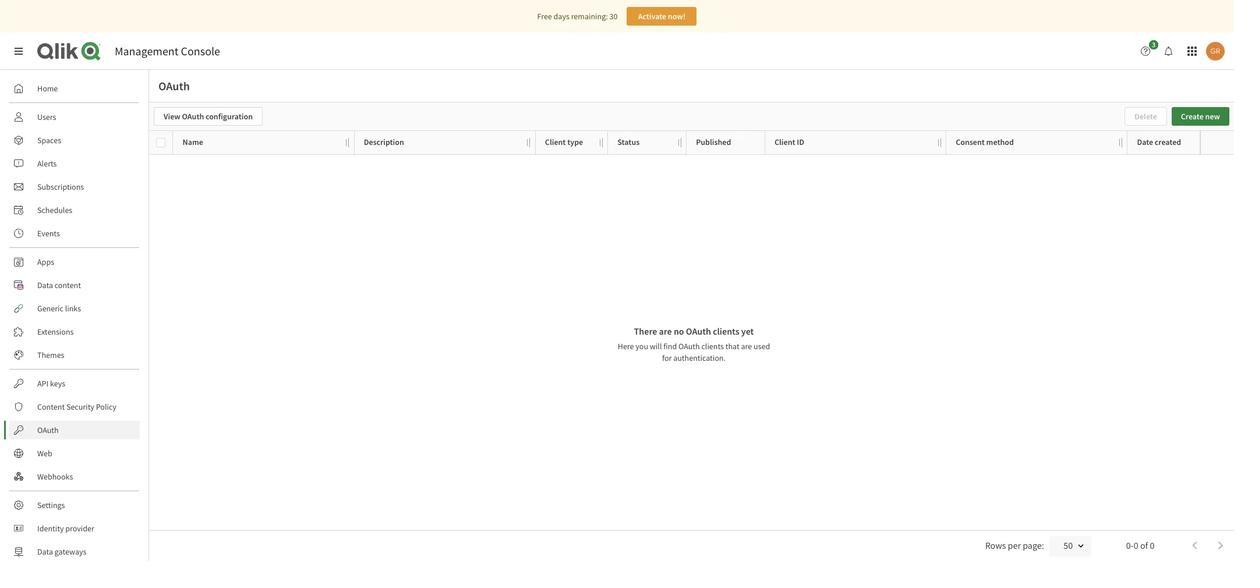 Task type: describe. For each thing, give the bounding box(es) containing it.
content
[[37, 402, 65, 412]]

published
[[696, 137, 731, 148]]

content security policy link
[[9, 398, 140, 416]]

here
[[618, 341, 634, 351]]

page:
[[1023, 540, 1044, 551]]

name
[[183, 137, 203, 148]]

view oauth configuration button
[[154, 107, 263, 126]]

generic links link
[[9, 299, 140, 318]]

1 vertical spatial are
[[741, 341, 752, 351]]

home
[[37, 83, 58, 94]]

webhooks link
[[9, 468, 140, 486]]

activate now! link
[[627, 7, 697, 26]]

data content
[[37, 280, 81, 291]]

extensions
[[37, 327, 74, 337]]

3 button
[[1136, 40, 1162, 61]]

users
[[37, 112, 56, 122]]

consent
[[956, 137, 985, 148]]

0 horizontal spatial are
[[659, 325, 672, 337]]

create
[[1181, 111, 1204, 122]]

policy
[[96, 402, 116, 412]]

rows
[[985, 540, 1006, 551]]

client id
[[775, 137, 804, 148]]

configuration
[[206, 111, 253, 122]]

you
[[636, 341, 648, 351]]

content security policy
[[37, 402, 116, 412]]

30
[[610, 11, 618, 22]]

0 vertical spatial clients
[[713, 325, 739, 337]]

oauth up the authentication.
[[679, 341, 700, 351]]

console
[[181, 44, 220, 58]]

created
[[1155, 137, 1181, 148]]

home link
[[9, 79, 140, 98]]

there are no oauth clients yet here you will find oauth clients that are used for authentication.
[[618, 325, 770, 363]]

view
[[164, 111, 180, 122]]

identity provider link
[[9, 520, 140, 538]]

themes
[[37, 350, 64, 361]]

themes link
[[9, 346, 140, 365]]

will
[[650, 341, 662, 351]]

free
[[537, 11, 552, 22]]

activate
[[638, 11, 666, 22]]

no
[[674, 325, 684, 337]]

0-0 of 0
[[1126, 540, 1155, 551]]

events link
[[9, 224, 140, 243]]

apps
[[37, 257, 54, 267]]

close sidebar menu image
[[14, 47, 23, 56]]

description
[[364, 137, 404, 148]]

subscriptions
[[37, 182, 84, 192]]

api keys
[[37, 379, 65, 389]]

alerts
[[37, 158, 57, 169]]

for
[[662, 353, 672, 363]]

events
[[37, 228, 60, 239]]

security
[[66, 402, 94, 412]]

data for data content
[[37, 280, 53, 291]]

management
[[115, 44, 179, 58]]

extensions link
[[9, 323, 140, 341]]

data gateways
[[37, 547, 86, 557]]

date created
[[1137, 137, 1181, 148]]

settings
[[37, 500, 65, 511]]

subscriptions link
[[9, 178, 140, 196]]

settings link
[[9, 496, 140, 515]]

spaces
[[37, 135, 61, 146]]

used
[[754, 341, 770, 351]]

activate now!
[[638, 11, 686, 22]]

days
[[554, 11, 570, 22]]

greg robinson image
[[1206, 42, 1225, 61]]

identity
[[37, 524, 64, 534]]

there
[[634, 325, 657, 337]]

remaining:
[[571, 11, 608, 22]]

provider
[[65, 524, 94, 534]]



Task type: vqa. For each thing, say whether or not it's contained in the screenshot.
Status
yes



Task type: locate. For each thing, give the bounding box(es) containing it.
oauth link
[[9, 421, 140, 440]]

clients up the authentication.
[[701, 341, 724, 351]]

data for data gateways
[[37, 547, 53, 557]]

data down identity in the left bottom of the page
[[37, 547, 53, 557]]

1 horizontal spatial 0
[[1150, 540, 1155, 551]]

oauth up view
[[158, 79, 190, 93]]

0 vertical spatial are
[[659, 325, 672, 337]]

oauth right view
[[182, 111, 204, 122]]

client type
[[545, 137, 583, 148]]

create new
[[1181, 111, 1220, 122]]

new
[[1205, 111, 1220, 122]]

1 vertical spatial clients
[[701, 341, 724, 351]]

api
[[37, 379, 48, 389]]

apps link
[[9, 253, 140, 271]]

0 right of at right bottom
[[1150, 540, 1155, 551]]

of
[[1140, 540, 1148, 551]]

client for client id
[[775, 137, 795, 148]]

web link
[[9, 444, 140, 463]]

0 horizontal spatial client
[[545, 137, 566, 148]]

yet
[[741, 325, 754, 337]]

method
[[986, 137, 1014, 148]]

per
[[1008, 540, 1021, 551]]

management console element
[[115, 44, 220, 58]]

status
[[618, 137, 640, 148]]

oauth
[[158, 79, 190, 93], [182, 111, 204, 122], [686, 325, 711, 337], [679, 341, 700, 351], [37, 425, 59, 436]]

client for client type
[[545, 137, 566, 148]]

are left no
[[659, 325, 672, 337]]

client left type
[[545, 137, 566, 148]]

oauth inside button
[[182, 111, 204, 122]]

oauth down content
[[37, 425, 59, 436]]

rows per page:
[[985, 540, 1044, 551]]

50
[[1064, 540, 1073, 551]]

schedules link
[[9, 201, 140, 220]]

gateways
[[55, 547, 86, 557]]

data left 'content'
[[37, 280, 53, 291]]

0 horizontal spatial 0
[[1134, 540, 1138, 551]]

content
[[55, 280, 81, 291]]

generic
[[37, 303, 63, 314]]

web
[[37, 448, 52, 459]]

oauth inside navigation pane element
[[37, 425, 59, 436]]

50 button
[[1050, 536, 1092, 557]]

management console
[[115, 44, 220, 58]]

generic links
[[37, 303, 81, 314]]

free days remaining: 30
[[537, 11, 618, 22]]

identity provider
[[37, 524, 94, 534]]

api keys link
[[9, 374, 140, 393]]

1 data from the top
[[37, 280, 53, 291]]

alerts link
[[9, 154, 140, 173]]

1 0 from the left
[[1134, 540, 1138, 551]]

webhooks
[[37, 472, 73, 482]]

client
[[545, 137, 566, 148], [775, 137, 795, 148]]

data content link
[[9, 276, 140, 295]]

that
[[726, 341, 739, 351]]

view oauth configuration
[[164, 111, 253, 122]]

links
[[65, 303, 81, 314]]

type
[[567, 137, 583, 148]]

3
[[1152, 40, 1156, 49]]

users link
[[9, 108, 140, 126]]

oauth right no
[[686, 325, 711, 337]]

0
[[1134, 540, 1138, 551], [1150, 540, 1155, 551]]

2 0 from the left
[[1150, 540, 1155, 551]]

navigation pane element
[[0, 75, 149, 561]]

1 client from the left
[[545, 137, 566, 148]]

are right that
[[741, 341, 752, 351]]

authentication.
[[673, 353, 726, 363]]

keys
[[50, 379, 65, 389]]

consent method
[[956, 137, 1014, 148]]

1 horizontal spatial are
[[741, 341, 752, 351]]

find
[[664, 341, 677, 351]]

1 horizontal spatial client
[[775, 137, 795, 148]]

0-
[[1126, 540, 1134, 551]]

0 left of at right bottom
[[1134, 540, 1138, 551]]

client left id in the top right of the page
[[775, 137, 795, 148]]

1 vertical spatial data
[[37, 547, 53, 557]]

spaces link
[[9, 131, 140, 150]]

2 data from the top
[[37, 547, 53, 557]]

data gateways link
[[9, 543, 140, 561]]

2 client from the left
[[775, 137, 795, 148]]

now!
[[668, 11, 686, 22]]

schedules
[[37, 205, 72, 215]]

0 vertical spatial data
[[37, 280, 53, 291]]

clients
[[713, 325, 739, 337], [701, 341, 724, 351]]

create new button
[[1172, 107, 1229, 126]]

clients up that
[[713, 325, 739, 337]]



